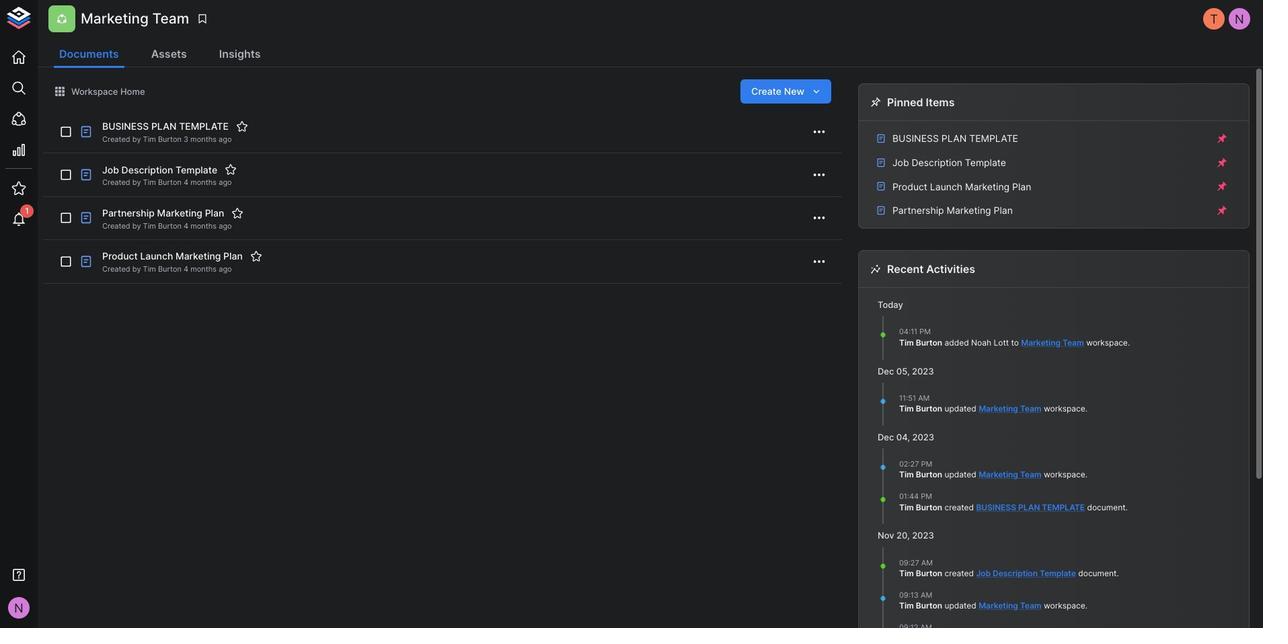 Task type: describe. For each thing, give the bounding box(es) containing it.
description inside 09:27 am tim burton created job description template document .
[[993, 569, 1038, 579]]

tim inside 09:13 am tim burton updated marketing team workspace .
[[900, 601, 914, 611]]

created by tim burton 4 months ago for description
[[102, 178, 232, 187]]

n for the leftmost n button
[[14, 601, 23, 616]]

1 vertical spatial business plan template link
[[976, 502, 1085, 512]]

0 horizontal spatial product
[[102, 251, 138, 262]]

documents link
[[54, 42, 124, 68]]

11:51
[[900, 393, 916, 403]]

. inside 04:11 pm tim burton added noah lott to marketing team workspace .
[[1128, 338, 1130, 348]]

marketing team link for 09:13 am tim burton updated marketing team workspace .
[[979, 601, 1042, 611]]

plan down product launch marketing plan "link"
[[994, 205, 1013, 216]]

partnership marketing plan inside button
[[893, 205, 1013, 216]]

documents
[[59, 47, 119, 61]]

3
[[184, 135, 188, 144]]

tim inside 02:27 pm tim burton updated marketing team workspace .
[[900, 470, 914, 480]]

04,
[[897, 432, 910, 443]]

business inside 01:44 pm tim burton created business plan template document .
[[976, 502, 1017, 512]]

plan inside button
[[942, 133, 967, 144]]

01:44
[[900, 492, 919, 501]]

am for 09:13 am tim burton updated marketing team workspace .
[[921, 591, 933, 600]]

ago for template
[[219, 135, 232, 144]]

created for job
[[945, 569, 974, 579]]

1 vertical spatial launch
[[140, 251, 173, 262]]

bookmark image
[[197, 13, 209, 25]]

document for template
[[1088, 502, 1126, 512]]

09:13
[[900, 591, 919, 600]]

activities
[[927, 262, 976, 276]]

team inside 04:11 pm tim burton added noah lott to marketing team workspace .
[[1063, 338, 1084, 348]]

pm for added
[[920, 327, 931, 337]]

marketing team link right to
[[1022, 338, 1084, 348]]

09:13 am tim burton updated marketing team workspace .
[[900, 591, 1088, 611]]

job description template link inside 'button'
[[875, 156, 1214, 169]]

workspace home
[[71, 86, 145, 97]]

months for template
[[190, 178, 217, 187]]

pm for created
[[921, 492, 932, 501]]

items
[[926, 96, 955, 109]]

2023 for nov 20, 2023
[[912, 530, 934, 541]]

. inside 09:13 am tim burton updated marketing team workspace .
[[1086, 601, 1088, 611]]

updated for 11:51 am tim burton updated marketing team workspace .
[[945, 404, 977, 414]]

burton inside 09:13 am tim burton updated marketing team workspace .
[[916, 601, 943, 611]]

months for marketing
[[190, 265, 217, 274]]

by for job
[[132, 178, 141, 187]]

created for business
[[102, 135, 130, 144]]

0 horizontal spatial business
[[102, 121, 149, 132]]

unpin image for product launch marketing plan
[[1216, 181, 1229, 193]]

template inside 01:44 pm tim burton created business plan template document .
[[1042, 502, 1085, 512]]

0 vertical spatial n button
[[1227, 6, 1253, 32]]

20,
[[897, 530, 910, 541]]

ago for plan
[[219, 221, 232, 231]]

favorite image for product launch marketing plan
[[250, 250, 262, 263]]

created for partnership
[[102, 221, 130, 231]]

dec 04, 2023
[[878, 432, 935, 443]]

template inside 09:27 am tim burton created job description template document .
[[1040, 569, 1076, 579]]

dec for dec 04, 2023
[[878, 432, 894, 443]]

pm for updated
[[921, 460, 933, 469]]

marketing team link for 02:27 pm tim burton updated marketing team workspace .
[[979, 470, 1042, 480]]

unpin image for business plan template
[[1216, 133, 1229, 145]]

nov 20, 2023
[[878, 530, 934, 541]]

11:51 am tim burton updated marketing team workspace .
[[900, 393, 1088, 414]]

updated for 09:13 am tim burton updated marketing team workspace .
[[945, 601, 977, 611]]

created for job
[[102, 178, 130, 187]]

nov
[[878, 530, 895, 541]]

burton inside 02:27 pm tim burton updated marketing team workspace .
[[916, 470, 943, 480]]

team for 09:13 am tim burton updated marketing team workspace .
[[1021, 601, 1042, 611]]

noah
[[972, 338, 992, 348]]

0 horizontal spatial n button
[[4, 593, 34, 623]]

09:27
[[900, 558, 920, 568]]

2023 for dec 04, 2023
[[913, 432, 935, 443]]

tim inside 09:27 am tim burton created job description template document .
[[900, 569, 914, 579]]

template inside button
[[970, 133, 1019, 144]]

ago for template
[[219, 178, 232, 187]]

by for business
[[132, 135, 141, 144]]

burton inside 09:27 am tim burton created job description template document .
[[916, 569, 943, 579]]

workspace for 02:27 pm tim burton updated marketing team workspace .
[[1044, 470, 1086, 480]]

recent activities
[[887, 262, 976, 276]]

created by tim burton 4 months ago for marketing
[[102, 221, 232, 231]]

create new
[[752, 85, 805, 97]]

lott
[[994, 338, 1009, 348]]

product inside "link"
[[893, 181, 928, 192]]

t button
[[1202, 6, 1227, 32]]

create
[[752, 85, 782, 97]]

job inside 09:27 am tim burton created job description template document .
[[976, 569, 991, 579]]

description inside 'button'
[[912, 157, 963, 168]]

created by tim burton 4 months ago for launch
[[102, 265, 232, 274]]

partnership inside button
[[893, 205, 944, 216]]

marketing team
[[81, 10, 189, 27]]

today
[[878, 299, 903, 310]]

insights
[[219, 47, 261, 61]]

assets
[[151, 47, 187, 61]]

business plan template link inside business plan template button
[[875, 132, 1214, 145]]

burton inside 01:44 pm tim burton created business plan template document .
[[916, 502, 943, 512]]

t
[[1210, 11, 1218, 26]]

02:27
[[900, 460, 919, 469]]

dec 05, 2023
[[878, 366, 934, 376]]



Task type: vqa. For each thing, say whether or not it's contained in the screenshot.
A CHART. element
no



Task type: locate. For each thing, give the bounding box(es) containing it.
dec
[[878, 366, 894, 376], [878, 432, 894, 443]]

pinned items
[[887, 96, 955, 109]]

1 updated from the top
[[945, 404, 977, 414]]

am inside 09:13 am tim burton updated marketing team workspace .
[[921, 591, 933, 600]]

0 vertical spatial plan
[[151, 121, 177, 132]]

by
[[132, 135, 141, 144], [132, 178, 141, 187], [132, 221, 141, 231], [132, 265, 141, 274]]

assets link
[[146, 42, 192, 68]]

2023 right 20,
[[912, 530, 934, 541]]

launch inside product launch marketing plan "link"
[[930, 181, 963, 192]]

1 horizontal spatial template
[[970, 133, 1019, 144]]

0 vertical spatial job description template link
[[875, 156, 1214, 169]]

marketing team link for 11:51 am tim burton updated marketing team workspace .
[[979, 404, 1042, 414]]

unpin image inside product launch marketing plan button
[[1216, 181, 1229, 193]]

2 ago from the top
[[219, 178, 232, 187]]

to
[[1012, 338, 1019, 348]]

0 vertical spatial created
[[945, 502, 974, 512]]

pm inside 02:27 pm tim burton updated marketing team workspace .
[[921, 460, 933, 469]]

plan inside "link"
[[1013, 181, 1032, 192]]

3 ago from the top
[[219, 221, 232, 231]]

job description template down items
[[893, 157, 1006, 168]]

job description template
[[893, 157, 1006, 168], [102, 164, 217, 175]]

2 4 from the top
[[184, 221, 188, 231]]

created by tim burton 3 months ago
[[102, 135, 232, 144]]

2 months from the top
[[190, 178, 217, 187]]

plan down favorite image
[[223, 251, 243, 262]]

1 vertical spatial business
[[893, 133, 939, 144]]

0 vertical spatial business
[[102, 121, 149, 132]]

burton
[[158, 135, 182, 144], [158, 178, 182, 187], [158, 221, 182, 231], [158, 265, 182, 274], [916, 338, 943, 348], [916, 404, 943, 414], [916, 470, 943, 480], [916, 502, 943, 512], [916, 569, 943, 579], [916, 601, 943, 611]]

job description template link
[[875, 156, 1214, 169], [976, 569, 1076, 579]]

1 horizontal spatial job description template
[[893, 157, 1006, 168]]

description down created by tim burton 3 months ago
[[122, 164, 173, 175]]

1 vertical spatial favorite image
[[225, 164, 237, 176]]

tim inside 04:11 pm tim burton added noah lott to marketing team workspace .
[[900, 338, 914, 348]]

tim
[[143, 135, 156, 144], [143, 178, 156, 187], [143, 221, 156, 231], [143, 265, 156, 274], [900, 338, 914, 348], [900, 404, 914, 414], [900, 470, 914, 480], [900, 502, 914, 512], [900, 569, 914, 579], [900, 601, 914, 611]]

2023
[[912, 366, 934, 376], [913, 432, 935, 443], [912, 530, 934, 541]]

0 vertical spatial favorite image
[[236, 120, 248, 133]]

marketing team link down 09:27 am tim burton created job description template document .
[[979, 601, 1042, 611]]

1 vertical spatial am
[[922, 558, 933, 568]]

4 for plan
[[184, 221, 188, 231]]

2 vertical spatial am
[[921, 591, 933, 600]]

business plan template link
[[875, 132, 1214, 145], [976, 502, 1085, 512]]

job description template link up 09:13 am tim burton updated marketing team workspace .
[[976, 569, 1076, 579]]

0 vertical spatial document
[[1088, 502, 1126, 512]]

partnership marketing plan link
[[875, 204, 1214, 217]]

1 horizontal spatial plan
[[942, 133, 967, 144]]

1 vertical spatial n button
[[4, 593, 34, 623]]

favorite image for business plan template
[[236, 120, 248, 133]]

am for 09:27 am tim burton created job description template document .
[[922, 558, 933, 568]]

home
[[120, 86, 145, 97]]

plan up partnership marketing plan link
[[1013, 181, 1032, 192]]

tim inside 01:44 pm tim burton created business plan template document .
[[900, 502, 914, 512]]

created up 09:13 am tim burton updated marketing team workspace .
[[945, 569, 974, 579]]

2023 right 04,
[[913, 432, 935, 443]]

am right 09:13
[[921, 591, 933, 600]]

ago
[[219, 135, 232, 144], [219, 178, 232, 187], [219, 221, 232, 231], [219, 265, 232, 274]]

3 months from the top
[[190, 221, 217, 231]]

1 horizontal spatial product
[[893, 181, 928, 192]]

0 horizontal spatial job
[[102, 164, 119, 175]]

job description template button
[[865, 151, 1244, 175]]

unpin image
[[1216, 133, 1229, 145], [1216, 205, 1229, 217]]

create new button
[[741, 79, 832, 104]]

3 by from the top
[[132, 221, 141, 231]]

0 horizontal spatial n
[[14, 601, 23, 616]]

dialog
[[635, 341, 636, 342]]

01:44 pm tim burton created business plan template document .
[[900, 492, 1128, 512]]

n button
[[1227, 6, 1253, 32], [4, 593, 34, 623]]

1 vertical spatial product launch marketing plan
[[102, 251, 243, 262]]

updated down 09:27 am tim burton created job description template document .
[[945, 601, 977, 611]]

2 dec from the top
[[878, 432, 894, 443]]

0 vertical spatial n
[[1235, 11, 1245, 26]]

description up 09:13 am tim burton updated marketing team workspace .
[[993, 569, 1038, 579]]

2 vertical spatial updated
[[945, 601, 977, 611]]

04:11 pm tim burton added noah lott to marketing team workspace .
[[900, 327, 1130, 348]]

1 created by tim burton 4 months ago from the top
[[102, 178, 232, 187]]

marketing inside 11:51 am tim burton updated marketing team workspace .
[[979, 404, 1019, 414]]

partnership
[[893, 205, 944, 216], [102, 207, 155, 219]]

description
[[912, 157, 963, 168], [122, 164, 173, 175], [993, 569, 1038, 579]]

2 updated from the top
[[945, 470, 977, 480]]

dec left 04,
[[878, 432, 894, 443]]

4 for template
[[184, 178, 188, 187]]

am inside 09:27 am tim burton created job description template document .
[[922, 558, 933, 568]]

marketing inside 02:27 pm tim burton updated marketing team workspace .
[[979, 470, 1019, 480]]

4 by from the top
[[132, 265, 141, 274]]

team inside 11:51 am tim burton updated marketing team workspace .
[[1021, 404, 1042, 414]]

plan down items
[[942, 133, 967, 144]]

by for product
[[132, 265, 141, 274]]

1 horizontal spatial template
[[965, 157, 1006, 168]]

3 4 from the top
[[184, 265, 188, 274]]

updated inside 09:13 am tim burton updated marketing team workspace .
[[945, 601, 977, 611]]

job down the pinned at the right top
[[893, 157, 909, 168]]

business
[[102, 121, 149, 132], [893, 133, 939, 144], [976, 502, 1017, 512]]

burton inside 11:51 am tim burton updated marketing team workspace .
[[916, 404, 943, 414]]

0 vertical spatial product launch marketing plan
[[893, 181, 1032, 192]]

created by tim burton 4 months ago
[[102, 178, 232, 187], [102, 221, 232, 231], [102, 265, 232, 274]]

created inside 01:44 pm tim burton created business plan template document .
[[945, 502, 974, 512]]

pm right the 04:11
[[920, 327, 931, 337]]

pm right 02:27
[[921, 460, 933, 469]]

product launch marketing plan button
[[865, 175, 1244, 199]]

3 created by tim burton 4 months ago from the top
[[102, 265, 232, 274]]

04:11
[[900, 327, 918, 337]]

2 vertical spatial 2023
[[912, 530, 934, 541]]

1 vertical spatial updated
[[945, 470, 977, 480]]

4 created from the top
[[102, 265, 130, 274]]

workspace inside 09:13 am tim burton updated marketing team workspace .
[[1044, 601, 1086, 611]]

created
[[102, 135, 130, 144], [102, 178, 130, 187], [102, 221, 130, 231], [102, 265, 130, 274]]

updated down added
[[945, 404, 977, 414]]

job description template down created by tim burton 3 months ago
[[102, 164, 217, 175]]

2 created from the top
[[945, 569, 974, 579]]

burton inside 04:11 pm tim burton added noah lott to marketing team workspace .
[[916, 338, 943, 348]]

0 horizontal spatial job description template
[[102, 164, 217, 175]]

4 months from the top
[[190, 265, 217, 274]]

1 horizontal spatial description
[[912, 157, 963, 168]]

0 vertical spatial unpin image
[[1216, 133, 1229, 145]]

1 4 from the top
[[184, 178, 188, 187]]

4 ago from the top
[[219, 265, 232, 274]]

business plan template link down 02:27 pm tim burton updated marketing team workspace .
[[976, 502, 1085, 512]]

template inside 'button'
[[965, 157, 1006, 168]]

unpin image inside business plan template button
[[1216, 133, 1229, 145]]

job description template inside 'button'
[[893, 157, 1006, 168]]

team inside 09:13 am tim burton updated marketing team workspace .
[[1021, 601, 1042, 611]]

business plan template link up job description template 'button' in the top of the page
[[875, 132, 1214, 145]]

job down created by tim burton 3 months ago
[[102, 164, 119, 175]]

added
[[945, 338, 969, 348]]

pinned
[[887, 96, 923, 109]]

0 horizontal spatial product launch marketing plan
[[102, 251, 243, 262]]

workspace inside 11:51 am tim burton updated marketing team workspace .
[[1044, 404, 1086, 414]]

1 months from the top
[[190, 135, 217, 144]]

am for 11:51 am tim burton updated marketing team workspace .
[[918, 393, 930, 403]]

favorite image
[[232, 207, 244, 219]]

2 vertical spatial created by tim burton 4 months ago
[[102, 265, 232, 274]]

updated
[[945, 404, 977, 414], [945, 470, 977, 480], [945, 601, 977, 611]]

0 horizontal spatial partnership
[[102, 207, 155, 219]]

product launch marketing plan
[[893, 181, 1032, 192], [102, 251, 243, 262]]

marketing
[[81, 10, 149, 27], [965, 181, 1010, 192], [947, 205, 991, 216], [157, 207, 202, 219], [176, 251, 221, 262], [1022, 338, 1061, 348], [979, 404, 1019, 414], [979, 470, 1019, 480], [979, 601, 1019, 611]]

workspace home link
[[54, 85, 145, 98]]

2 by from the top
[[132, 178, 141, 187]]

pm inside 01:44 pm tim burton created business plan template document .
[[921, 492, 932, 501]]

document for template
[[1079, 569, 1117, 579]]

1 unpin image from the top
[[1216, 157, 1229, 169]]

marketing team link up 01:44 pm tim burton created business plan template document .
[[979, 470, 1042, 480]]

1 horizontal spatial business plan template
[[893, 133, 1019, 144]]

favorite image
[[236, 120, 248, 133], [225, 164, 237, 176], [250, 250, 262, 263]]

0 horizontal spatial plan
[[151, 121, 177, 132]]

am
[[918, 393, 930, 403], [922, 558, 933, 568], [921, 591, 933, 600]]

document inside 09:27 am tim burton created job description template document .
[[1079, 569, 1117, 579]]

n for the top n button
[[1235, 11, 1245, 26]]

0 vertical spatial launch
[[930, 181, 963, 192]]

1 vertical spatial document
[[1079, 569, 1117, 579]]

months for template
[[190, 135, 217, 144]]

0 horizontal spatial template
[[179, 121, 229, 132]]

2 vertical spatial favorite image
[[250, 250, 262, 263]]

09:27 am tim burton created job description template document .
[[900, 558, 1119, 579]]

unpin image for job description template
[[1216, 157, 1229, 169]]

team for 11:51 am tim burton updated marketing team workspace .
[[1021, 404, 1042, 414]]

marketing inside "link"
[[965, 181, 1010, 192]]

0 horizontal spatial partnership marketing plan
[[102, 207, 224, 219]]

plan left favorite image
[[205, 207, 224, 219]]

pm right 01:44
[[921, 492, 932, 501]]

job description template link up product launch marketing plan "link"
[[875, 156, 1214, 169]]

updated for 02:27 pm tim burton updated marketing team workspace .
[[945, 470, 977, 480]]

business plan template inside button
[[893, 133, 1019, 144]]

updated up 01:44 pm tim burton created business plan template document .
[[945, 470, 977, 480]]

template
[[965, 157, 1006, 168], [176, 164, 217, 175], [1040, 569, 1076, 579]]

1 vertical spatial 4
[[184, 221, 188, 231]]

2 vertical spatial pm
[[921, 492, 932, 501]]

1 horizontal spatial product launch marketing plan
[[893, 181, 1032, 192]]

1 vertical spatial 2023
[[913, 432, 935, 443]]

1 vertical spatial template
[[970, 133, 1019, 144]]

tim inside 11:51 am tim burton updated marketing team workspace .
[[900, 404, 914, 414]]

product launch marketing plan link
[[875, 180, 1214, 193]]

2 unpin image from the top
[[1216, 205, 1229, 217]]

1 horizontal spatial launch
[[930, 181, 963, 192]]

1 horizontal spatial business
[[893, 133, 939, 144]]

business plan template button
[[865, 127, 1244, 151]]

1 horizontal spatial partnership marketing plan
[[893, 205, 1013, 216]]

1 horizontal spatial n
[[1235, 11, 1245, 26]]

1 vertical spatial pm
[[921, 460, 933, 469]]

2 horizontal spatial business
[[976, 502, 1017, 512]]

2 vertical spatial plan
[[1019, 502, 1040, 512]]

unpin image for partnership marketing plan
[[1216, 205, 1229, 217]]

0 horizontal spatial launch
[[140, 251, 173, 262]]

0 vertical spatial template
[[179, 121, 229, 132]]

plan inside 01:44 pm tim burton created business plan template document .
[[1019, 502, 1040, 512]]

product
[[893, 181, 928, 192], [102, 251, 138, 262]]

ago for marketing
[[219, 265, 232, 274]]

1 vertical spatial business plan template
[[893, 133, 1019, 144]]

1 vertical spatial unpin image
[[1216, 205, 1229, 217]]

workspace for 09:13 am tim burton updated marketing team workspace .
[[1044, 601, 1086, 611]]

0 vertical spatial unpin image
[[1216, 157, 1229, 169]]

2 unpin image from the top
[[1216, 181, 1229, 193]]

marketing team link
[[1022, 338, 1084, 348], [979, 404, 1042, 414], [979, 470, 1042, 480], [979, 601, 1042, 611]]

0 vertical spatial business plan template link
[[875, 132, 1214, 145]]

favorite image for job description template
[[225, 164, 237, 176]]

0 horizontal spatial description
[[122, 164, 173, 175]]

template
[[179, 121, 229, 132], [970, 133, 1019, 144], [1042, 502, 1085, 512]]

1 vertical spatial unpin image
[[1216, 181, 1229, 193]]

description down items
[[912, 157, 963, 168]]

. inside 09:27 am tim burton created job description template document .
[[1117, 569, 1119, 579]]

document
[[1088, 502, 1126, 512], [1079, 569, 1117, 579]]

team
[[152, 10, 189, 27], [1063, 338, 1084, 348], [1021, 404, 1042, 414], [1021, 470, 1042, 480], [1021, 601, 1042, 611]]

0 vertical spatial dec
[[878, 366, 894, 376]]

plan
[[1013, 181, 1032, 192], [994, 205, 1013, 216], [205, 207, 224, 219], [223, 251, 243, 262]]

2023 right 05,
[[912, 366, 934, 376]]

business inside "business plan template" link
[[893, 133, 939, 144]]

created down 02:27 pm tim burton updated marketing team workspace .
[[945, 502, 974, 512]]

created for product
[[102, 265, 130, 274]]

1 horizontal spatial n button
[[1227, 6, 1253, 32]]

job up 09:13 am tim burton updated marketing team workspace .
[[976, 569, 991, 579]]

by for partnership
[[132, 221, 141, 231]]

2 horizontal spatial description
[[993, 569, 1038, 579]]

am right 09:27
[[922, 558, 933, 568]]

0 vertical spatial created by tim burton 4 months ago
[[102, 178, 232, 187]]

1 vertical spatial dec
[[878, 432, 894, 443]]

. inside 02:27 pm tim burton updated marketing team workspace .
[[1086, 470, 1088, 480]]

2 horizontal spatial template
[[1042, 502, 1085, 512]]

partnership marketing plan button
[[865, 199, 1244, 223]]

02:27 pm tim burton updated marketing team workspace .
[[900, 460, 1088, 480]]

3 created from the top
[[102, 221, 130, 231]]

created
[[945, 502, 974, 512], [945, 569, 974, 579]]

0 horizontal spatial business plan template
[[102, 121, 229, 132]]

0 vertical spatial pm
[[920, 327, 931, 337]]

insights link
[[214, 42, 266, 68]]

2 horizontal spatial job
[[976, 569, 991, 579]]

1 vertical spatial created
[[945, 569, 974, 579]]

1 horizontal spatial job
[[893, 157, 909, 168]]

2 vertical spatial business
[[976, 502, 1017, 512]]

2 created by tim burton 4 months ago from the top
[[102, 221, 232, 231]]

team for 02:27 pm tim burton updated marketing team workspace .
[[1021, 470, 1042, 480]]

document inside 01:44 pm tim burton created business plan template document .
[[1088, 502, 1126, 512]]

plan up created by tim burton 3 months ago
[[151, 121, 177, 132]]

3 updated from the top
[[945, 601, 977, 611]]

0 vertical spatial updated
[[945, 404, 977, 414]]

business down pinned items
[[893, 133, 939, 144]]

1 dec from the top
[[878, 366, 894, 376]]

unpin image inside job description template 'button'
[[1216, 157, 1229, 169]]

created inside 09:27 am tim burton created job description template document .
[[945, 569, 974, 579]]

workspace
[[1087, 338, 1128, 348], [1044, 404, 1086, 414], [1044, 470, 1086, 480], [1044, 601, 1086, 611]]

team inside 02:27 pm tim burton updated marketing team workspace .
[[1021, 470, 1042, 480]]

05,
[[897, 366, 910, 376]]

updated inside 11:51 am tim burton updated marketing team workspace .
[[945, 404, 977, 414]]

1 horizontal spatial partnership
[[893, 205, 944, 216]]

business plan template
[[102, 121, 229, 132], [893, 133, 1019, 144]]

business plan template up created by tim burton 3 months ago
[[102, 121, 229, 132]]

months for plan
[[190, 221, 217, 231]]

workspace inside 02:27 pm tim burton updated marketing team workspace .
[[1044, 470, 1086, 480]]

plan
[[151, 121, 177, 132], [942, 133, 967, 144], [1019, 502, 1040, 512]]

0 horizontal spatial template
[[176, 164, 217, 175]]

0 vertical spatial 2023
[[912, 366, 934, 376]]

marketing inside 04:11 pm tim burton added noah lott to marketing team workspace .
[[1022, 338, 1061, 348]]

pm
[[920, 327, 931, 337], [921, 460, 933, 469], [921, 492, 932, 501]]

marketing inside 09:13 am tim burton updated marketing team workspace .
[[979, 601, 1019, 611]]

dec left 05,
[[878, 366, 894, 376]]

1 vertical spatial plan
[[942, 133, 967, 144]]

am inside 11:51 am tim burton updated marketing team workspace .
[[918, 393, 930, 403]]

n
[[1235, 11, 1245, 26], [14, 601, 23, 616]]

2 horizontal spatial template
[[1040, 569, 1076, 579]]

4
[[184, 178, 188, 187], [184, 221, 188, 231], [184, 265, 188, 274]]

workspace for 11:51 am tim burton updated marketing team workspace .
[[1044, 404, 1086, 414]]

product launch marketing plan inside "link"
[[893, 181, 1032, 192]]

pm inside 04:11 pm tim burton added noah lott to marketing team workspace .
[[920, 327, 931, 337]]

marketing team link up 02:27 pm tim burton updated marketing team workspace .
[[979, 404, 1042, 414]]

4 for marketing
[[184, 265, 188, 274]]

2 horizontal spatial plan
[[1019, 502, 1040, 512]]

am right "11:51"
[[918, 393, 930, 403]]

2 vertical spatial 4
[[184, 265, 188, 274]]

1 vertical spatial n
[[14, 601, 23, 616]]

0 vertical spatial am
[[918, 393, 930, 403]]

unpin image
[[1216, 157, 1229, 169], [1216, 181, 1229, 193]]

job
[[893, 157, 909, 168], [102, 164, 119, 175], [976, 569, 991, 579]]

1 vertical spatial job description template link
[[976, 569, 1076, 579]]

unpin image inside partnership marketing plan button
[[1216, 205, 1229, 217]]

2 created from the top
[[102, 178, 130, 187]]

business down home
[[102, 121, 149, 132]]

business plan template down items
[[893, 133, 1019, 144]]

0 vertical spatial 4
[[184, 178, 188, 187]]

recent
[[887, 262, 924, 276]]

1 vertical spatial product
[[102, 251, 138, 262]]

. inside 01:44 pm tim burton created business plan template document .
[[1126, 502, 1128, 512]]

1 unpin image from the top
[[1216, 133, 1229, 145]]

new
[[784, 85, 805, 97]]

launch
[[930, 181, 963, 192], [140, 251, 173, 262]]

job inside 'button'
[[893, 157, 909, 168]]

business down 02:27 pm tim burton updated marketing team workspace .
[[976, 502, 1017, 512]]

2 vertical spatial template
[[1042, 502, 1085, 512]]

partnership marketing plan
[[893, 205, 1013, 216], [102, 207, 224, 219]]

1 created from the top
[[945, 502, 974, 512]]

workspace inside 04:11 pm tim burton added noah lott to marketing team workspace .
[[1087, 338, 1128, 348]]

0 vertical spatial product
[[893, 181, 928, 192]]

2023 for dec 05, 2023
[[912, 366, 934, 376]]

workspace
[[71, 86, 118, 97]]

plan down 02:27 pm tim burton updated marketing team workspace .
[[1019, 502, 1040, 512]]

1 ago from the top
[[219, 135, 232, 144]]

dec for dec 05, 2023
[[878, 366, 894, 376]]

0 vertical spatial business plan template
[[102, 121, 229, 132]]

updated inside 02:27 pm tim burton updated marketing team workspace .
[[945, 470, 977, 480]]

.
[[1128, 338, 1130, 348], [1086, 404, 1088, 414], [1086, 470, 1088, 480], [1126, 502, 1128, 512], [1117, 569, 1119, 579], [1086, 601, 1088, 611]]

1 vertical spatial created by tim burton 4 months ago
[[102, 221, 232, 231]]

1 by from the top
[[132, 135, 141, 144]]

1 created from the top
[[102, 135, 130, 144]]

created for business
[[945, 502, 974, 512]]

. inside 11:51 am tim burton updated marketing team workspace .
[[1086, 404, 1088, 414]]

months
[[190, 135, 217, 144], [190, 178, 217, 187], [190, 221, 217, 231], [190, 265, 217, 274]]



